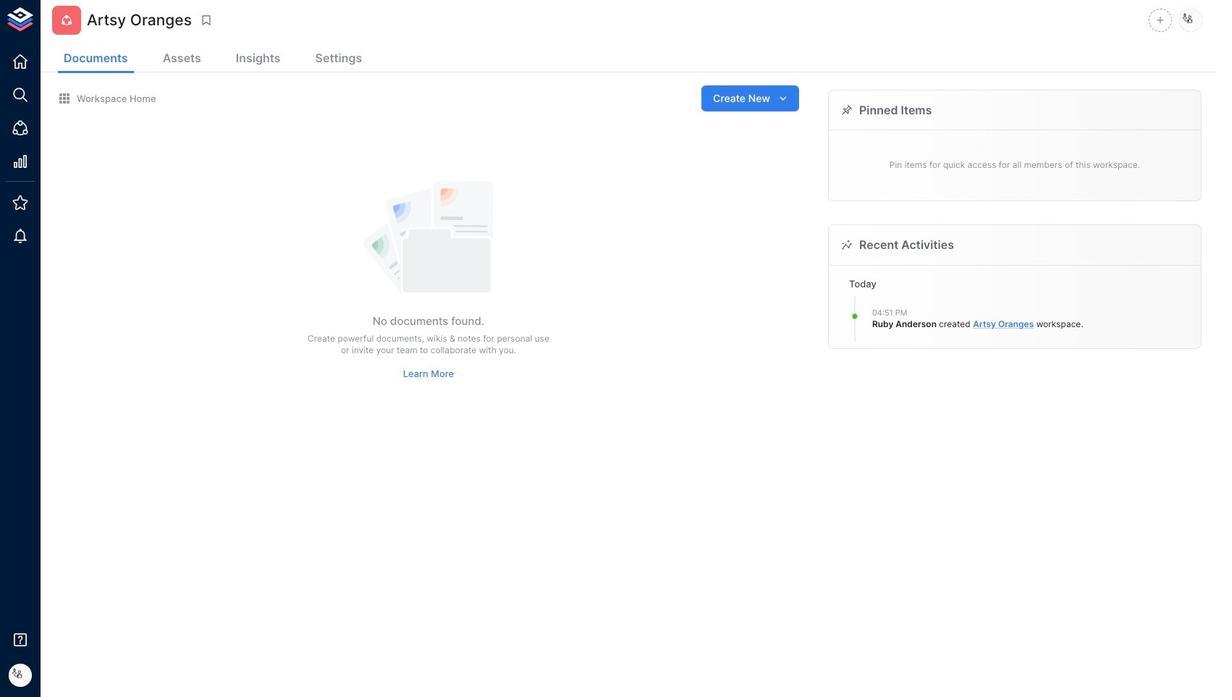 Task type: describe. For each thing, give the bounding box(es) containing it.
ruby anderson image
[[1180, 9, 1203, 32]]



Task type: vqa. For each thing, say whether or not it's contained in the screenshot.
Process Documentation image
no



Task type: locate. For each thing, give the bounding box(es) containing it.
bookmark image
[[200, 14, 213, 27]]



